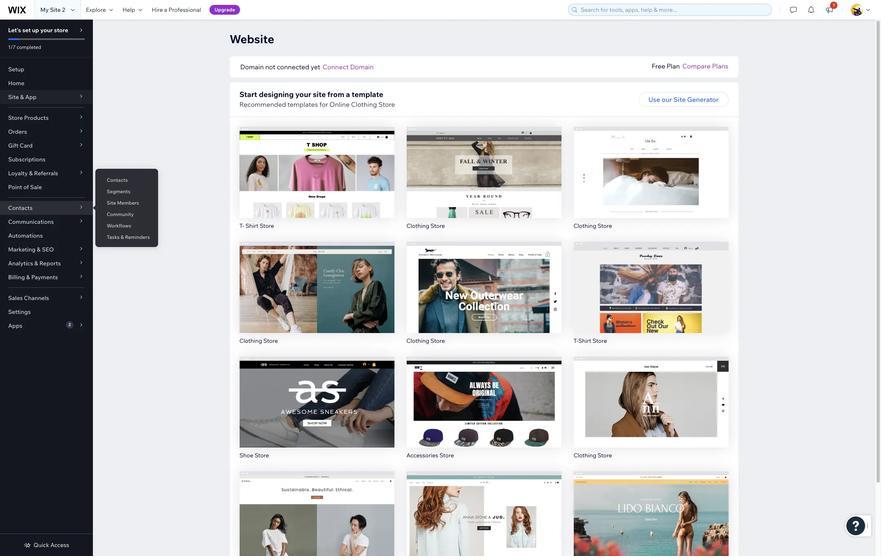 Task type: describe. For each thing, give the bounding box(es) containing it.
connect domain button
[[323, 62, 374, 72]]

analytics & reports button
[[0, 256, 93, 270]]

hire a professional
[[152, 6, 201, 13]]

orders
[[8, 128, 27, 135]]

& for site
[[20, 93, 24, 101]]

0 vertical spatial a
[[164, 6, 167, 13]]

sale
[[30, 183, 42, 191]]

communications button
[[0, 215, 93, 229]]

gift
[[8, 142, 18, 149]]

sidebar element
[[0, 20, 93, 556]]

website
[[230, 32, 274, 46]]

hire a professional link
[[147, 0, 206, 20]]

let's
[[8, 27, 21, 34]]

hire
[[152, 6, 163, 13]]

store inside start designing your site from a template recommended templates for online clothing store
[[379, 100, 395, 108]]

site
[[313, 90, 326, 99]]

payments
[[31, 274, 58, 281]]

community
[[107, 211, 134, 217]]

template
[[352, 90, 383, 99]]

reports
[[39, 260, 61, 267]]

workflows
[[107, 223, 131, 229]]

free
[[652, 62, 666, 70]]

& for loyalty
[[29, 170, 33, 177]]

sales
[[8, 294, 23, 302]]

& for analytics
[[34, 260, 38, 267]]

subscriptions link
[[0, 152, 93, 166]]

0 horizontal spatial 2
[[62, 6, 65, 13]]

marketing & seo
[[8, 246, 54, 253]]

2 domain from the left
[[350, 63, 374, 71]]

site inside popup button
[[8, 93, 19, 101]]

access
[[50, 541, 69, 549]]

reminders
[[125, 234, 150, 240]]

plan
[[667, 62, 680, 70]]

automations link
[[0, 229, 93, 243]]

start designing your site from a template recommended templates for online clothing store
[[240, 90, 395, 108]]

our
[[662, 95, 672, 104]]

compare
[[683, 62, 711, 70]]

setup link
[[0, 62, 93, 76]]

set
[[22, 27, 31, 34]]

settings link
[[0, 305, 93, 319]]

billing
[[8, 274, 25, 281]]

t- shirt store
[[240, 222, 274, 229]]

shoe store
[[240, 452, 269, 459]]

accessories store
[[407, 452, 454, 459]]

yet
[[311, 63, 320, 71]]

store
[[54, 27, 68, 34]]

my
[[40, 6, 49, 13]]

& for tasks
[[121, 234, 124, 240]]

loyalty
[[8, 170, 28, 177]]

my site 2
[[40, 6, 65, 13]]

app
[[25, 93, 37, 101]]

segments link
[[95, 185, 158, 199]]

let's set up your store
[[8, 27, 68, 34]]

site members link
[[95, 196, 158, 210]]

contacts link
[[95, 173, 158, 187]]

use
[[649, 95, 661, 104]]

analytics & reports
[[8, 260, 61, 267]]

point of sale link
[[0, 180, 93, 194]]

tasks & reminders link
[[95, 230, 158, 244]]

a inside start designing your site from a template recommended templates for online clothing store
[[346, 90, 350, 99]]

gift card button
[[0, 139, 93, 152]]

help button
[[118, 0, 147, 20]]

site inside button
[[674, 95, 686, 104]]

members
[[117, 200, 139, 206]]

domain not connected yet connect domain
[[240, 63, 374, 71]]

setup
[[8, 66, 24, 73]]

upgrade
[[215, 7, 235, 13]]

templates
[[288, 100, 318, 108]]

shirt for t-shirt store
[[579, 337, 592, 344]]

for
[[320, 100, 328, 108]]

apps
[[8, 322, 22, 329]]

of
[[23, 183, 29, 191]]

sales channels
[[8, 294, 49, 302]]

clothing inside start designing your site from a template recommended templates for online clothing store
[[351, 100, 377, 108]]

up
[[32, 27, 39, 34]]

analytics
[[8, 260, 33, 267]]

settings
[[8, 308, 31, 316]]

point
[[8, 183, 22, 191]]

referrals
[[34, 170, 58, 177]]

generator
[[688, 95, 719, 104]]

plans
[[712, 62, 729, 70]]

workflows link
[[95, 219, 158, 233]]

billing & payments
[[8, 274, 58, 281]]

use our site generator button
[[639, 92, 729, 107]]



Task type: locate. For each thing, give the bounding box(es) containing it.
0 vertical spatial contacts
[[107, 177, 128, 183]]

shirt for t- shirt store
[[246, 222, 259, 229]]

0 horizontal spatial your
[[40, 27, 53, 34]]

2 down settings link
[[68, 322, 71, 327]]

contacts for contacts dropdown button
[[8, 204, 33, 212]]

domain
[[240, 63, 264, 71], [350, 63, 374, 71]]

products
[[24, 114, 49, 122]]

marketing & seo button
[[0, 243, 93, 256]]

a right hire
[[164, 6, 167, 13]]

1 horizontal spatial contacts
[[107, 177, 128, 183]]

gift card
[[8, 142, 33, 149]]

explore
[[86, 6, 106, 13]]

seo
[[42, 246, 54, 253]]

contacts for contacts link at the top
[[107, 177, 128, 183]]

home
[[8, 80, 24, 87]]

1 horizontal spatial 2
[[68, 322, 71, 327]]

& for billing
[[26, 274, 30, 281]]

home link
[[0, 76, 93, 90]]

designing
[[259, 90, 294, 99]]

1 vertical spatial shirt
[[579, 337, 592, 344]]

orders button
[[0, 125, 93, 139]]

contacts button
[[0, 201, 93, 215]]

segments
[[107, 188, 130, 194]]

clothing store
[[407, 222, 445, 229], [574, 222, 612, 229], [240, 337, 278, 344], [407, 337, 445, 344], [574, 452, 612, 459]]

shoe
[[240, 452, 253, 459]]

1 horizontal spatial shirt
[[579, 337, 592, 344]]

sales channels button
[[0, 291, 93, 305]]

use our site generator
[[649, 95, 719, 104]]

loyalty & referrals
[[8, 170, 58, 177]]

&
[[20, 93, 24, 101], [29, 170, 33, 177], [121, 234, 124, 240], [37, 246, 41, 253], [34, 260, 38, 267], [26, 274, 30, 281]]

communications
[[8, 218, 54, 225]]

1 button
[[821, 0, 839, 20]]

professional
[[169, 6, 201, 13]]

0 horizontal spatial shirt
[[246, 222, 259, 229]]

0 horizontal spatial contacts
[[8, 204, 33, 212]]

& inside 'popup button'
[[37, 246, 41, 253]]

clothing
[[351, 100, 377, 108], [407, 222, 429, 229], [574, 222, 597, 229], [240, 337, 262, 344], [407, 337, 429, 344], [574, 452, 597, 459]]

tasks
[[107, 234, 120, 240]]

& left "reports"
[[34, 260, 38, 267]]

subscriptions
[[8, 156, 45, 163]]

0 horizontal spatial t-
[[240, 222, 244, 229]]

0 horizontal spatial a
[[164, 6, 167, 13]]

& left app at the left top of the page
[[20, 93, 24, 101]]

1 horizontal spatial t-
[[574, 337, 579, 344]]

contacts up segments
[[107, 177, 128, 183]]

not
[[265, 63, 276, 71]]

from
[[328, 90, 344, 99]]

1
[[833, 2, 835, 8]]

edit
[[311, 162, 323, 170], [478, 162, 490, 170], [645, 162, 658, 170], [311, 277, 323, 285], [478, 277, 490, 285], [645, 277, 658, 285], [311, 392, 323, 400], [478, 392, 490, 400], [645, 392, 658, 400], [311, 506, 323, 515], [478, 506, 490, 515], [645, 506, 658, 515]]

store
[[379, 100, 395, 108], [8, 114, 23, 122], [260, 222, 274, 229], [431, 222, 445, 229], [598, 222, 612, 229], [264, 337, 278, 344], [431, 337, 445, 344], [593, 337, 607, 344], [255, 452, 269, 459], [440, 452, 454, 459], [598, 452, 612, 459]]

online
[[330, 100, 350, 108]]

1 horizontal spatial your
[[295, 90, 311, 99]]

site
[[50, 6, 61, 13], [8, 93, 19, 101], [674, 95, 686, 104], [107, 200, 116, 206]]

store products
[[8, 114, 49, 122]]

contacts inside dropdown button
[[8, 204, 33, 212]]

0 vertical spatial your
[[40, 27, 53, 34]]

0 vertical spatial 2
[[62, 6, 65, 13]]

quick access button
[[24, 541, 69, 549]]

2 inside the sidebar element
[[68, 322, 71, 327]]

& right tasks
[[121, 234, 124, 240]]

1 vertical spatial t-
[[574, 337, 579, 344]]

& right loyalty
[[29, 170, 33, 177]]

your right up
[[40, 27, 53, 34]]

0 horizontal spatial domain
[[240, 63, 264, 71]]

0 vertical spatial t-
[[240, 222, 244, 229]]

domain left 'not'
[[240, 63, 264, 71]]

site right the our
[[674, 95, 686, 104]]

2 right the my
[[62, 6, 65, 13]]

help
[[123, 6, 135, 13]]

start
[[240, 90, 257, 99]]

t-
[[240, 222, 244, 229], [574, 337, 579, 344]]

compare plans button
[[683, 61, 729, 71]]

t- for t- shirt store
[[240, 222, 244, 229]]

quick
[[34, 541, 49, 549]]

1 vertical spatial contacts
[[8, 204, 33, 212]]

& for marketing
[[37, 246, 41, 253]]

& inside popup button
[[20, 93, 24, 101]]

tasks & reminders
[[107, 234, 150, 240]]

your inside start designing your site from a template recommended templates for online clothing store
[[295, 90, 311, 99]]

2
[[62, 6, 65, 13], [68, 322, 71, 327]]

1/7
[[8, 44, 16, 50]]

your inside the sidebar element
[[40, 27, 53, 34]]

site right the my
[[50, 6, 61, 13]]

1 horizontal spatial domain
[[350, 63, 374, 71]]

your up templates
[[295, 90, 311, 99]]

connect
[[323, 63, 349, 71]]

point of sale
[[8, 183, 42, 191]]

completed
[[17, 44, 41, 50]]

t- for t-shirt store
[[574, 337, 579, 344]]

channels
[[24, 294, 49, 302]]

1 vertical spatial 2
[[68, 322, 71, 327]]

site down home
[[8, 93, 19, 101]]

a right from
[[346, 90, 350, 99]]

site & app button
[[0, 90, 93, 104]]

view button
[[300, 176, 334, 190], [467, 176, 502, 190], [634, 176, 669, 190], [300, 291, 334, 305], [467, 291, 502, 305], [634, 291, 669, 305], [300, 405, 334, 420], [467, 405, 502, 420], [634, 405, 669, 420], [300, 520, 334, 535], [467, 520, 502, 535], [634, 520, 669, 535]]

1 vertical spatial a
[[346, 90, 350, 99]]

1 horizontal spatial a
[[346, 90, 350, 99]]

marketing
[[8, 246, 36, 253]]

store inside popup button
[[8, 114, 23, 122]]

1 domain from the left
[[240, 63, 264, 71]]

contacts up communications
[[8, 204, 33, 212]]

1/7 completed
[[8, 44, 41, 50]]

1 vertical spatial your
[[295, 90, 311, 99]]

t-shirt store
[[574, 337, 607, 344]]

loyalty & referrals button
[[0, 166, 93, 180]]

& right billing
[[26, 274, 30, 281]]

Search for tools, apps, help & more... field
[[579, 4, 769, 15]]

0 vertical spatial shirt
[[246, 222, 259, 229]]

& left seo
[[37, 246, 41, 253]]

domain right connect
[[350, 63, 374, 71]]

free plan compare plans
[[652, 62, 729, 70]]

site & app
[[8, 93, 37, 101]]

quick access
[[34, 541, 69, 549]]

site down segments
[[107, 200, 116, 206]]

view
[[309, 179, 325, 187], [477, 179, 492, 187], [644, 179, 659, 187], [309, 294, 325, 302], [477, 294, 492, 302], [644, 294, 659, 302], [309, 409, 325, 417], [477, 409, 492, 417], [644, 409, 659, 417], [309, 524, 325, 532], [477, 524, 492, 532], [644, 524, 659, 532]]

connected
[[277, 63, 309, 71]]

upgrade button
[[210, 5, 240, 15]]

accessories
[[407, 452, 439, 459]]



Task type: vqa. For each thing, say whether or not it's contained in the screenshot.
Clothing in the "Start designing your site from a template Recommended templates for Online Clothing Store"
yes



